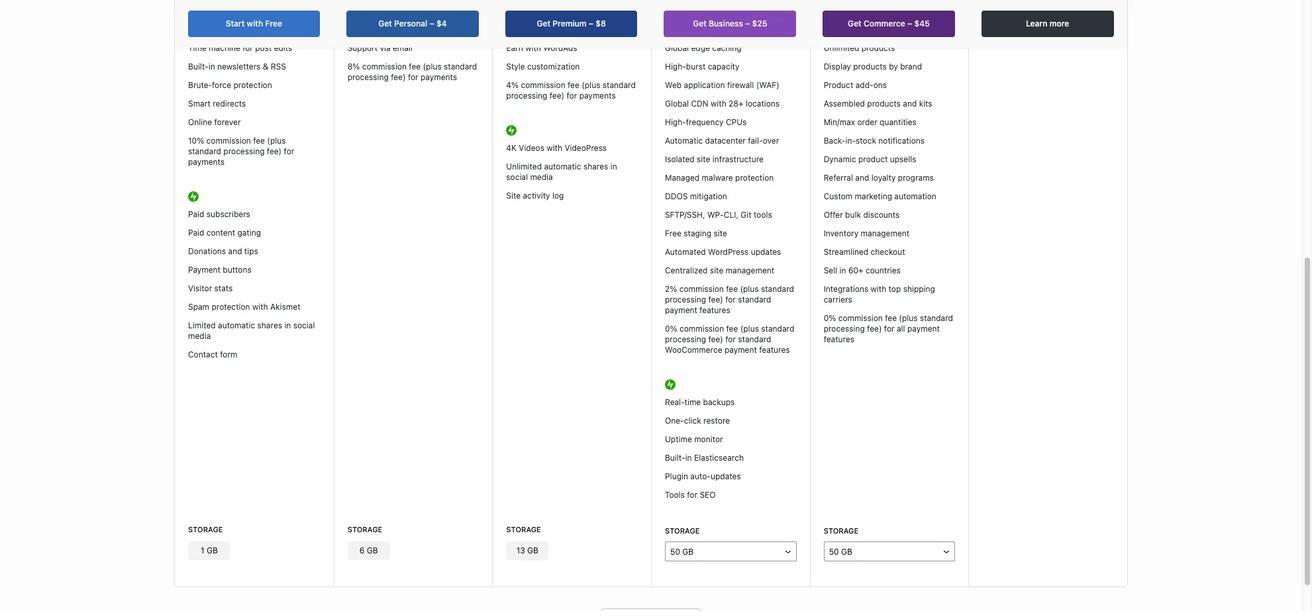 Task type: describe. For each thing, give the bounding box(es) containing it.
4%
[[506, 80, 519, 90]]

sell in 60+ countries
[[824, 266, 901, 276]]

1
[[201, 546, 204, 556]]

uptime
[[665, 435, 692, 445]]

features for 2%
[[700, 306, 730, 316]]

display products by brand
[[824, 62, 922, 72]]

(waf)
[[756, 80, 779, 90]]

in inside limited automatic shares in social media
[[284, 321, 291, 331]]

wordpress vip client logo for facebook image
[[1061, 0, 1113, 9]]

business
[[709, 19, 743, 28]]

store for powerful
[[859, 25, 878, 35]]

offer
[[824, 210, 843, 220]]

built-in newsletters & rss
[[188, 62, 286, 72]]

processing for 2% commission fee (plus standard processing fee) for standard payment features
[[665, 295, 706, 305]]

shares for unlimited automatic shares in social media
[[583, 162, 608, 172]]

log
[[552, 191, 564, 201]]

for for 8% commission fee (plus standard processing fee) for payments
[[408, 72, 418, 82]]

1 vertical spatial &
[[263, 62, 268, 72]]

paid for paid subscribers
[[188, 210, 204, 219]]

extremely
[[347, 25, 385, 35]]

time machine for post edits
[[188, 43, 292, 53]]

style customization
[[506, 62, 580, 72]]

high- for burst
[[665, 62, 686, 72]]

seo
[[700, 490, 716, 500]]

get for get premium – $8
[[537, 19, 551, 28]]

dns
[[403, 25, 420, 35]]

ssl
[[440, 25, 455, 35]]

post
[[255, 43, 272, 53]]

brute-force protection
[[188, 80, 272, 90]]

tips
[[244, 247, 258, 257]]

payment for 0% commission fee (plus standard processing fee) for all payment features
[[907, 324, 940, 334]]

buttons
[[223, 265, 251, 275]]

centralized site management
[[665, 266, 774, 276]]

sftp/ssh,
[[665, 210, 705, 220]]

plugins
[[689, 6, 716, 16]]

referral and loyalty programs
[[824, 173, 934, 183]]

processing for 10% commission fee (plus standard processing fee) for payments
[[223, 147, 265, 157]]

form
[[220, 350, 237, 360]]

brute-
[[188, 80, 212, 90]]

content
[[206, 228, 235, 238]]

start
[[226, 19, 245, 28]]

automatic datacenter fail-over
[[665, 136, 779, 146]]

premium for premium store themes
[[824, 6, 857, 16]]

in for sell in 60+ countries
[[840, 266, 846, 276]]

back-
[[824, 136, 845, 146]]

6 gb
[[359, 546, 378, 556]]

bandwidth
[[714, 25, 753, 35]]

1 vertical spatial management
[[726, 266, 774, 276]]

click
[[684, 416, 701, 426]]

processing for 0% commission fee (plus standard processing fee) for standard woocommerce payment features
[[665, 335, 706, 345]]

referral
[[824, 173, 853, 183]]

get premium – $8
[[537, 19, 606, 28]]

products for unlimited
[[862, 43, 895, 53]]

media for unlimited
[[530, 172, 553, 182]]

ddos mitigation
[[665, 192, 727, 202]]

updates for plugin auto-updates
[[711, 472, 741, 482]]

global for global cdn with 28+ locations
[[665, 99, 689, 109]]

notifications
[[878, 136, 925, 146]]

email
[[393, 43, 413, 53]]

cdn
[[691, 99, 708, 109]]

managed malware protection
[[665, 173, 774, 183]]

features inside 0% commission fee (plus standard processing fee) for standard woocommerce payment features
[[759, 345, 790, 355]]

machine
[[209, 43, 240, 53]]

more
[[1050, 19, 1070, 28]]

13 gb
[[516, 546, 538, 556]]

inventory
[[824, 229, 859, 239]]

extremely fast dns with ssl
[[347, 25, 455, 35]]

automated wordpress updates
[[665, 247, 781, 257]]

get commerce – $45
[[848, 19, 930, 28]]

for for 4% commission fee (plus standard processing fee) for payments
[[567, 91, 577, 101]]

commission for 2% commission fee (plus standard processing fee) for standard payment features
[[679, 284, 724, 294]]

live
[[506, 6, 521, 16]]

0 vertical spatial tools
[[907, 25, 926, 35]]

built- for built-in elasticsearch
[[665, 453, 685, 463]]

0% for 0% commission fee (plus standard processing fee) for standard woocommerce payment features
[[665, 324, 677, 334]]

4k videos with videopress
[[506, 143, 607, 153]]

6
[[359, 546, 365, 556]]

storage for 13
[[506, 525, 541, 534]]

free inside button
[[266, 19, 283, 28]]

limited automatic shares in social media
[[188, 321, 315, 341]]

8% commission fee (plus standard processing fee) for payments
[[347, 62, 477, 82]]

protection for managed malware protection
[[735, 173, 774, 183]]

0% commission fee (plus standard processing fee) for standard woocommerce payment features
[[665, 324, 794, 355]]

unlimited automatic shares in social media
[[506, 162, 617, 182]]

fast
[[387, 25, 401, 35]]

products for assembled
[[867, 99, 901, 109]]

unlimited users
[[188, 25, 246, 35]]

commission for 10% commission fee (plus standard processing fee) for payments
[[206, 136, 251, 146]]

social for unlimited automatic shares in social media
[[506, 172, 528, 182]]

shares for limited automatic shares in social media
[[257, 321, 282, 331]]

get business – $25
[[693, 19, 768, 28]]

50 for 50 gb dropdown button in the right of the page
[[829, 547, 839, 557]]

(plus for 0% commission fee (plus standard processing fee) for standard woocommerce payment features
[[740, 324, 759, 334]]

storage up 50 gb dropdown button in the right of the page
[[824, 527, 858, 535]]

smart
[[188, 99, 210, 109]]

1 vertical spatial tools
[[754, 210, 772, 220]]

isolated site infrastructure
[[665, 155, 764, 165]]

learn more
[[1026, 19, 1070, 28]]

assembled products and kits
[[824, 99, 932, 109]]

fee) for 8% commission fee (plus standard processing fee) for payments
[[391, 72, 406, 82]]

fee for 0% commission fee (plus standard processing fee) for all payment features
[[885, 314, 897, 323]]

wordads
[[543, 43, 577, 53]]

10%
[[188, 136, 204, 146]]

frequency
[[686, 117, 724, 127]]

processing for 8% commission fee (plus standard processing fee) for payments
[[347, 72, 389, 82]]

payment inside 0% commission fee (plus standard processing fee) for standard woocommerce payment features
[[725, 345, 757, 355]]

wordpress vip client logo for conde nast image
[[982, 18, 1038, 36]]

contact form
[[188, 350, 237, 360]]

style
[[506, 62, 525, 72]]

ad-
[[347, 6, 361, 16]]

standard for 10% commission fee (plus standard processing fee) for payments
[[188, 147, 221, 157]]

standard for 0% commission fee (plus standard processing fee) for all payment features
[[920, 314, 953, 323]]

pages
[[226, 6, 249, 16]]

support
[[542, 6, 571, 16]]

install
[[665, 6, 687, 16]]

with left 28+ at the right top of page
[[711, 99, 726, 109]]

min/max order quantities
[[824, 117, 917, 127]]

products for display
[[853, 62, 887, 72]]

install plugins & themes
[[665, 6, 754, 16]]

(plus for 2% commission fee (plus standard processing fee) for standard payment features
[[740, 284, 759, 294]]

standard for 8% commission fee (plus standard processing fee) for payments
[[444, 62, 477, 72]]

unlimited products
[[824, 43, 895, 53]]

back-in-stock notifications
[[824, 136, 925, 146]]

payments for 8% commission fee (plus standard processing fee) for payments
[[421, 72, 457, 82]]

custom
[[824, 192, 853, 202]]

(plus for 0% commission fee (plus standard processing fee) for all payment features
[[899, 314, 918, 323]]

ad-free experience
[[347, 6, 419, 16]]

kits
[[919, 99, 932, 109]]

1 horizontal spatial themes
[[727, 6, 754, 16]]

malware
[[702, 173, 733, 183]]

with inside start with free button
[[247, 19, 263, 28]]

centralized
[[665, 266, 708, 276]]

get for get business – $25
[[693, 19, 707, 28]]

built- for built-in newsletters & rss
[[188, 62, 208, 72]]

commission for 4% commission fee (plus standard processing fee) for payments
[[521, 80, 565, 90]]

0 vertical spatial &
[[719, 6, 724, 16]]

global edge caching
[[665, 43, 742, 53]]

monitor
[[694, 435, 723, 445]]

powerful store design tools
[[824, 25, 926, 35]]

commission for 8% commission fee (plus standard processing fee) for payments
[[362, 62, 407, 72]]

payments for 4% commission fee (plus standard processing fee) for payments
[[579, 91, 616, 101]]

updates for automated wordpress updates
[[751, 247, 781, 257]]

global for global edge caching
[[665, 43, 689, 53]]

– for $8
[[589, 19, 594, 28]]

– for $25
[[746, 19, 750, 28]]

real-time backups
[[665, 398, 735, 408]]

carriers
[[824, 295, 852, 305]]

unlimited for unlimited users
[[188, 25, 224, 35]]



Task type: locate. For each thing, give the bounding box(es) containing it.
50 for 50 gb popup button
[[670, 547, 680, 557]]

social for limited automatic shares in social media
[[293, 321, 315, 331]]

1 horizontal spatial 0%
[[824, 314, 836, 323]]

global down the unrestricted
[[665, 43, 689, 53]]

programs
[[898, 173, 934, 183]]

for for 10% commission fee (plus standard processing fee) for payments
[[284, 147, 294, 157]]

1 vertical spatial features
[[824, 335, 854, 345]]

2 horizontal spatial features
[[824, 335, 854, 345]]

50
[[670, 547, 680, 557], [829, 547, 839, 557]]

burst
[[686, 62, 706, 72]]

global
[[665, 43, 689, 53], [665, 99, 689, 109]]

experience
[[378, 6, 419, 16]]

(plus for 4% commission fee (plus standard processing fee) for payments
[[582, 80, 600, 90]]

fee inside '0% commission fee (plus standard processing fee) for all payment features'
[[885, 314, 897, 323]]

2 get from the left
[[537, 19, 551, 28]]

site down sftp/ssh, wp-cli, git tools
[[714, 229, 727, 239]]

2 horizontal spatial and
[[903, 99, 917, 109]]

get down live chat support
[[537, 19, 551, 28]]

1 vertical spatial automatic
[[218, 321, 255, 331]]

standard inside '0% commission fee (plus standard processing fee) for all payment features'
[[920, 314, 953, 323]]

integrations
[[824, 284, 868, 294]]

storage down 'tools'
[[665, 527, 700, 535]]

commission inside 4% commission fee (plus standard processing fee) for payments
[[521, 80, 565, 90]]

all
[[897, 324, 905, 334]]

premium inside button
[[553, 19, 587, 28]]

users
[[226, 25, 246, 35]]

0 vertical spatial automatic
[[544, 162, 581, 172]]

start with free
[[226, 19, 283, 28]]

0 horizontal spatial &
[[263, 62, 268, 72]]

0 horizontal spatial free
[[266, 19, 283, 28]]

commission
[[362, 62, 407, 72], [521, 80, 565, 90], [206, 136, 251, 146], [679, 284, 724, 294], [838, 314, 883, 323], [680, 324, 724, 334]]

0 vertical spatial built-
[[188, 62, 208, 72]]

1 50 from the left
[[670, 547, 680, 557]]

media inside limited automatic shares in social media
[[188, 331, 211, 341]]

3 get from the left
[[693, 19, 707, 28]]

earn with wordads
[[506, 43, 577, 53]]

with inside integrations with top shipping carriers
[[871, 284, 886, 294]]

wordpress vip client logo for cnn image
[[982, 0, 1009, 9]]

1 vertical spatial media
[[188, 331, 211, 341]]

commission down the via
[[362, 62, 407, 72]]

(plus inside 8% commission fee (plus standard processing fee) for payments
[[423, 62, 442, 72]]

application
[[684, 80, 725, 90]]

0 vertical spatial store
[[859, 6, 878, 16]]

2 store from the top
[[859, 25, 878, 35]]

themes up get business – $25
[[727, 6, 754, 16]]

1 vertical spatial and
[[855, 173, 869, 183]]

with right start
[[247, 19, 263, 28]]

support via email
[[347, 43, 413, 53]]

fee inside 4% commission fee (plus standard processing fee) for payments
[[568, 80, 579, 90]]

1 horizontal spatial features
[[759, 345, 790, 355]]

social up site
[[506, 172, 528, 182]]

0 horizontal spatial 50 gb
[[670, 547, 694, 557]]

1 vertical spatial social
[[293, 321, 315, 331]]

standard for 2% commission fee (plus standard processing fee) for standard payment features
[[761, 284, 794, 294]]

50 inside dropdown button
[[829, 547, 839, 557]]

unlimited down the powerful
[[824, 43, 859, 53]]

0 horizontal spatial payments
[[188, 157, 225, 167]]

1 horizontal spatial tools
[[907, 25, 926, 35]]

in for built-in elasticsearch
[[685, 453, 692, 463]]

commission for 0% commission fee (plus standard processing fee) for standard woocommerce payment features
[[680, 324, 724, 334]]

standard for 4% commission fee (plus standard processing fee) for payments
[[603, 80, 636, 90]]

protection for brute-force protection
[[233, 80, 272, 90]]

automatic for limited
[[218, 321, 255, 331]]

git
[[741, 210, 752, 220]]

shares inside unlimited automatic shares in social media
[[583, 162, 608, 172]]

commission up woocommerce
[[680, 324, 724, 334]]

high- up automatic
[[665, 117, 686, 127]]

commission for 0% commission fee (plus standard processing fee) for all payment features
[[838, 314, 883, 323]]

& left rss
[[263, 62, 268, 72]]

unlimited for unlimited pages
[[188, 6, 224, 16]]

storage
[[188, 525, 223, 534], [347, 525, 382, 534], [506, 525, 541, 534], [665, 527, 700, 535], [824, 527, 858, 535]]

products down ons at top
[[867, 99, 901, 109]]

for inside 4% commission fee (plus standard processing fee) for payments
[[567, 91, 577, 101]]

0 vertical spatial protection
[[233, 80, 272, 90]]

unlimited down videos
[[506, 162, 542, 172]]

unlimited up the time
[[188, 25, 224, 35]]

paid up the donations
[[188, 228, 204, 238]]

wp-
[[707, 210, 724, 220]]

marketing
[[855, 192, 892, 202]]

fee inside 8% commission fee (plus standard processing fee) for payments
[[409, 62, 421, 72]]

1 vertical spatial global
[[665, 99, 689, 109]]

unlimited for unlimited products
[[824, 43, 859, 53]]

storage for 1
[[188, 525, 223, 534]]

– left $8
[[589, 19, 594, 28]]

fee) inside 0% commission fee (plus standard processing fee) for standard woocommerce payment features
[[708, 335, 723, 345]]

get for get commerce – $45
[[848, 19, 862, 28]]

1 vertical spatial payments
[[579, 91, 616, 101]]

1 horizontal spatial 50
[[829, 547, 839, 557]]

1 store from the top
[[859, 6, 878, 16]]

automatic inside unlimited automatic shares in social media
[[544, 162, 581, 172]]

2 50 gb from the left
[[829, 547, 852, 557]]

50 gb inside 50 gb popup button
[[670, 547, 694, 557]]

get down ad-free experience
[[379, 19, 392, 28]]

social inside unlimited automatic shares in social media
[[506, 172, 528, 182]]

0 horizontal spatial features
[[700, 306, 730, 316]]

get for get personal – $4
[[379, 19, 392, 28]]

2 global from the top
[[665, 99, 689, 109]]

0 vertical spatial paid
[[188, 210, 204, 219]]

& up the business
[[719, 6, 724, 16]]

commission inside 10% commission fee (plus standard processing fee) for payments
[[206, 136, 251, 146]]

web application firewall (waf)
[[665, 80, 779, 90]]

1 vertical spatial shares
[[257, 321, 282, 331]]

storage up 13
[[506, 525, 541, 534]]

commission inside 8% commission fee (plus standard processing fee) for payments
[[362, 62, 407, 72]]

processing inside 0% commission fee (plus standard processing fee) for standard woocommerce payment features
[[665, 335, 706, 345]]

top
[[889, 284, 901, 294]]

0% up woocommerce
[[665, 324, 677, 334]]

0%
[[824, 314, 836, 323], [665, 324, 677, 334]]

(plus inside 4% commission fee (plus standard processing fee) for payments
[[582, 80, 600, 90]]

0 vertical spatial shares
[[583, 162, 608, 172]]

processing for 4% commission fee (plus standard processing fee) for payments
[[506, 91, 547, 101]]

themes down support
[[541, 25, 569, 35]]

processing for 0% commission fee (plus standard processing fee) for all payment features
[[824, 324, 865, 334]]

protection down newsletters
[[233, 80, 272, 90]]

processing inside 2% commission fee (plus standard processing fee) for standard payment features
[[665, 295, 706, 305]]

features for 0%
[[824, 335, 854, 345]]

fee) inside 10% commission fee (plus standard processing fee) for payments
[[267, 147, 282, 157]]

0 vertical spatial site
[[697, 155, 710, 165]]

themes up get commerce – $45
[[880, 6, 908, 16]]

protection down infrastructure
[[735, 173, 774, 183]]

2 vertical spatial protection
[[212, 302, 250, 312]]

commission inside 0% commission fee (plus standard processing fee) for standard woocommerce payment features
[[680, 324, 724, 334]]

0% inside '0% commission fee (plus standard processing fee) for all payment features'
[[824, 314, 836, 323]]

free
[[361, 6, 376, 16]]

fee inside 0% commission fee (plus standard processing fee) for standard woocommerce payment features
[[726, 324, 738, 334]]

– left $4
[[430, 19, 435, 28]]

offer bulk discounts
[[824, 210, 900, 220]]

processing down '8%'
[[347, 72, 389, 82]]

0 horizontal spatial tools
[[754, 210, 772, 220]]

for inside 8% commission fee (plus standard processing fee) for payments
[[408, 72, 418, 82]]

0 horizontal spatial 0%
[[665, 324, 677, 334]]

products down powerful store design tools
[[862, 43, 895, 53]]

fee for 2% commission fee (plus standard processing fee) for standard payment features
[[726, 284, 738, 294]]

1 high- from the top
[[665, 62, 686, 72]]

2 vertical spatial products
[[867, 99, 901, 109]]

– for $4
[[430, 19, 435, 28]]

site
[[506, 191, 521, 201]]

0 horizontal spatial updates
[[711, 472, 741, 482]]

2 horizontal spatial payment
[[907, 324, 940, 334]]

by
[[889, 62, 898, 72]]

1 horizontal spatial payments
[[421, 72, 457, 82]]

for for 0% commission fee (plus standard processing fee) for all payment features
[[884, 324, 895, 334]]

0 vertical spatial high-
[[665, 62, 686, 72]]

fee) for 0% commission fee (plus standard processing fee) for all payment features
[[867, 324, 882, 334]]

standard for 0% commission fee (plus standard processing fee) for standard woocommerce payment features
[[761, 324, 794, 334]]

wordpress
[[708, 247, 749, 257]]

updates
[[751, 247, 781, 257], [711, 472, 741, 482]]

commission inside 2% commission fee (plus standard processing fee) for standard payment features
[[679, 284, 724, 294]]

(plus inside '0% commission fee (plus standard processing fee) for all payment features'
[[899, 314, 918, 323]]

processing inside 8% commission fee (plus standard processing fee) for payments
[[347, 72, 389, 82]]

1 vertical spatial products
[[853, 62, 887, 72]]

1 50 gb from the left
[[670, 547, 694, 557]]

store up powerful store design tools
[[859, 6, 878, 16]]

with left ssl
[[422, 25, 438, 35]]

free down sftp/ssh,
[[665, 229, 682, 239]]

store for premium
[[859, 6, 878, 16]]

time
[[188, 43, 206, 53]]

1 vertical spatial site
[[714, 229, 727, 239]]

free up edits
[[266, 19, 283, 28]]

50 gb inside 50 gb dropdown button
[[829, 547, 852, 557]]

2 horizontal spatial premium
[[824, 6, 857, 16]]

high- for frequency
[[665, 117, 686, 127]]

50 gb for 50 gb dropdown button in the right of the page
[[829, 547, 852, 557]]

online
[[188, 117, 212, 127]]

(plus inside 0% commission fee (plus standard processing fee) for standard woocommerce payment features
[[740, 324, 759, 334]]

in inside unlimited automatic shares in social media
[[611, 162, 617, 172]]

fee) inside '0% commission fee (plus standard processing fee) for all payment features'
[[867, 324, 882, 334]]

videopress
[[565, 143, 607, 153]]

2 – from the left
[[589, 19, 594, 28]]

payment inside 2% commission fee (plus standard processing fee) for standard payment features
[[665, 306, 697, 316]]

0 vertical spatial payments
[[421, 72, 457, 82]]

1 vertical spatial 0%
[[665, 324, 677, 334]]

discounts
[[863, 210, 900, 220]]

1 horizontal spatial media
[[530, 172, 553, 182]]

2 high- from the top
[[665, 117, 686, 127]]

gating
[[237, 228, 261, 238]]

– left $25
[[746, 19, 750, 28]]

for for 0% commission fee (plus standard processing fee) for standard woocommerce payment features
[[725, 335, 736, 345]]

premium down support
[[553, 19, 587, 28]]

fee) inside 4% commission fee (plus standard processing fee) for payments
[[550, 91, 564, 101]]

restore
[[703, 416, 730, 426]]

payment down 2%
[[665, 306, 697, 316]]

processing down 4%
[[506, 91, 547, 101]]

built- down the time
[[188, 62, 208, 72]]

and down dynamic product upsells
[[855, 173, 869, 183]]

products up add-
[[853, 62, 887, 72]]

0 vertical spatial management
[[861, 229, 909, 239]]

premium for premium themes
[[506, 25, 539, 35]]

0 vertical spatial social
[[506, 172, 528, 182]]

wordpress vip client logo for salesforce image
[[1022, 0, 1048, 9]]

shipping
[[903, 284, 935, 294]]

2 vertical spatial payments
[[188, 157, 225, 167]]

0 horizontal spatial automatic
[[218, 321, 255, 331]]

commission down centralized
[[679, 284, 724, 294]]

with right earn
[[525, 43, 541, 53]]

1 vertical spatial store
[[859, 25, 878, 35]]

staging
[[684, 229, 711, 239]]

fee inside 2% commission fee (plus standard processing fee) for standard payment features
[[726, 284, 738, 294]]

in for built-in newsletters & rss
[[208, 62, 215, 72]]

0 horizontal spatial social
[[293, 321, 315, 331]]

processing inside 10% commission fee (plus standard processing fee) for payments
[[223, 147, 265, 157]]

payments inside 10% commission fee (plus standard processing fee) for payments
[[188, 157, 225, 167]]

0% inside 0% commission fee (plus standard processing fee) for standard woocommerce payment features
[[665, 324, 677, 334]]

0 horizontal spatial themes
[[541, 25, 569, 35]]

fee for 4% commission fee (plus standard processing fee) for payments
[[568, 80, 579, 90]]

fee for 8% commission fee (plus standard processing fee) for payments
[[409, 62, 421, 72]]

standard inside 10% commission fee (plus standard processing fee) for payments
[[188, 147, 221, 157]]

product
[[824, 80, 853, 90]]

and for loyalty
[[855, 173, 869, 183]]

– left $45
[[908, 19, 913, 28]]

features inside 2% commission fee (plus standard processing fee) for standard payment features
[[700, 306, 730, 316]]

dynamic product upsells
[[824, 155, 916, 165]]

payments down customization
[[579, 91, 616, 101]]

built- up plugin
[[665, 453, 685, 463]]

and left tips
[[228, 247, 242, 257]]

shares down 'akismet'
[[257, 321, 282, 331]]

1 vertical spatial built-
[[665, 453, 685, 463]]

0% for 0% commission fee (plus standard processing fee) for all payment features
[[824, 314, 836, 323]]

premium up the powerful
[[824, 6, 857, 16]]

fee) inside 2% commission fee (plus standard processing fee) for standard payment features
[[708, 295, 723, 305]]

ons
[[873, 80, 887, 90]]

1 horizontal spatial &
[[719, 6, 724, 16]]

fee for 10% commission fee (plus standard processing fee) for payments
[[253, 136, 265, 146]]

storage up 6
[[347, 525, 382, 534]]

powerful
[[824, 25, 857, 35]]

unlimited for unlimited automatic shares in social media
[[506, 162, 542, 172]]

processing down 2%
[[665, 295, 706, 305]]

auto-
[[690, 472, 711, 482]]

(plus inside 2% commission fee (plus standard processing fee) for standard payment features
[[740, 284, 759, 294]]

fee) inside 8% commission fee (plus standard processing fee) for payments
[[391, 72, 406, 82]]

media inside unlimited automatic shares in social media
[[530, 172, 553, 182]]

1 vertical spatial paid
[[188, 228, 204, 238]]

0 horizontal spatial shares
[[257, 321, 282, 331]]

1 global from the top
[[665, 43, 689, 53]]

0 horizontal spatial payment
[[665, 306, 697, 316]]

payment inside '0% commission fee (plus standard processing fee) for all payment features'
[[907, 324, 940, 334]]

4k
[[506, 143, 517, 153]]

tools right 'design'
[[907, 25, 926, 35]]

automatic down 4k videos with videopress
[[544, 162, 581, 172]]

rss
[[271, 62, 286, 72]]

payments inside 4% commission fee (plus standard processing fee) for payments
[[579, 91, 616, 101]]

0 horizontal spatial and
[[228, 247, 242, 257]]

commission down forever
[[206, 136, 251, 146]]

learn more link
[[982, 11, 1114, 37]]

0 horizontal spatial management
[[726, 266, 774, 276]]

paid for paid content gating
[[188, 228, 204, 238]]

2 horizontal spatial themes
[[880, 6, 908, 16]]

via
[[380, 43, 390, 53]]

for inside 0% commission fee (plus standard processing fee) for standard woocommerce payment features
[[725, 335, 736, 345]]

2 vertical spatial site
[[710, 266, 723, 276]]

get down plugins
[[693, 19, 707, 28]]

social inside limited automatic shares in social media
[[293, 321, 315, 331]]

0 vertical spatial updates
[[751, 247, 781, 257]]

0 vertical spatial media
[[530, 172, 553, 182]]

with left top
[[871, 284, 886, 294]]

1 horizontal spatial 50 gb
[[829, 547, 852, 557]]

checkout
[[871, 247, 905, 257]]

premium
[[824, 6, 857, 16], [553, 19, 587, 28], [506, 25, 539, 35]]

media up activity
[[530, 172, 553, 182]]

1 paid from the top
[[188, 210, 204, 219]]

get personal – $4 button
[[347, 11, 479, 37]]

get premium – $8 button
[[506, 11, 638, 37]]

for for 2% commission fee (plus standard processing fee) for standard payment features
[[725, 295, 736, 305]]

50 gb button
[[665, 542, 797, 562]]

site for management
[[710, 266, 723, 276]]

60+
[[848, 266, 863, 276]]

1 vertical spatial high-
[[665, 117, 686, 127]]

automatic inside limited automatic shares in social media
[[218, 321, 255, 331]]

0 vertical spatial global
[[665, 43, 689, 53]]

standard inside 8% commission fee (plus standard processing fee) for payments
[[444, 62, 477, 72]]

updates down 'elasticsearch'
[[711, 472, 741, 482]]

management down wordpress
[[726, 266, 774, 276]]

high-burst capacity
[[665, 62, 740, 72]]

for inside 10% commission fee (plus standard processing fee) for payments
[[284, 147, 294, 157]]

high-
[[665, 62, 686, 72], [665, 117, 686, 127]]

paid left "subscribers"
[[188, 210, 204, 219]]

fee) for 10% commission fee (plus standard processing fee) for payments
[[267, 147, 282, 157]]

processing inside '0% commission fee (plus standard processing fee) for all payment features'
[[824, 324, 865, 334]]

0 horizontal spatial media
[[188, 331, 211, 341]]

donations and tips
[[188, 247, 258, 257]]

payments down ssl
[[421, 72, 457, 82]]

get down premium store themes on the top right of the page
[[848, 19, 862, 28]]

get
[[379, 19, 392, 28], [537, 19, 551, 28], [693, 19, 707, 28], [848, 19, 862, 28]]

and left kits
[[903, 99, 917, 109]]

processing
[[347, 72, 389, 82], [506, 91, 547, 101], [223, 147, 265, 157], [665, 295, 706, 305], [824, 324, 865, 334], [665, 335, 706, 345]]

elasticsearch
[[694, 453, 744, 463]]

1 horizontal spatial premium
[[553, 19, 587, 28]]

protection down stats
[[212, 302, 250, 312]]

processing down forever
[[223, 147, 265, 157]]

automatic down spam protection with akismet
[[218, 321, 255, 331]]

1 horizontal spatial payment
[[725, 345, 757, 355]]

0 horizontal spatial 50
[[670, 547, 680, 557]]

bulk
[[845, 210, 861, 220]]

shares down videopress
[[583, 162, 608, 172]]

tools right git
[[754, 210, 772, 220]]

real-
[[665, 398, 685, 408]]

social down 'akismet'
[[293, 321, 315, 331]]

earn
[[506, 43, 523, 53]]

free
[[266, 19, 283, 28], [665, 229, 682, 239]]

backups
[[703, 398, 735, 408]]

3 – from the left
[[746, 19, 750, 28]]

automation
[[894, 192, 936, 202]]

media for limited
[[188, 331, 211, 341]]

in-
[[845, 136, 856, 146]]

0 vertical spatial free
[[266, 19, 283, 28]]

payment right 'all'
[[907, 324, 940, 334]]

50 inside popup button
[[670, 547, 680, 557]]

1 horizontal spatial social
[[506, 172, 528, 182]]

unlimited inside unlimited automatic shares in social media
[[506, 162, 542, 172]]

2 vertical spatial features
[[759, 345, 790, 355]]

site down automated wordpress updates
[[710, 266, 723, 276]]

0 vertical spatial and
[[903, 99, 917, 109]]

payment
[[665, 306, 697, 316], [907, 324, 940, 334], [725, 345, 757, 355]]

payment right woocommerce
[[725, 345, 757, 355]]

with right videos
[[547, 143, 562, 153]]

fee) for 4% commission fee (plus standard processing fee) for payments
[[550, 91, 564, 101]]

payments for 10% commission fee (plus standard processing fee) for payments
[[188, 157, 225, 167]]

1 horizontal spatial shares
[[583, 162, 608, 172]]

storage for 6
[[347, 525, 382, 534]]

(plus
[[423, 62, 442, 72], [582, 80, 600, 90], [267, 136, 286, 146], [740, 284, 759, 294], [899, 314, 918, 323], [740, 324, 759, 334]]

unlimited up 'unlimited users'
[[188, 6, 224, 16]]

standard inside 4% commission fee (plus standard processing fee) for payments
[[603, 80, 636, 90]]

processing down carriers
[[824, 324, 865, 334]]

commission down style customization
[[521, 80, 565, 90]]

payment for 2% commission fee (plus standard processing fee) for standard payment features
[[665, 306, 697, 316]]

activity
[[523, 191, 550, 201]]

– for $45
[[908, 19, 913, 28]]

features inside '0% commission fee (plus standard processing fee) for all payment features'
[[824, 335, 854, 345]]

2 vertical spatial and
[[228, 247, 242, 257]]

management up checkout
[[861, 229, 909, 239]]

$8
[[596, 19, 606, 28]]

4 – from the left
[[908, 19, 913, 28]]

1 vertical spatial updates
[[711, 472, 741, 482]]

for inside 2% commission fee (plus standard processing fee) for standard payment features
[[725, 295, 736, 305]]

$4
[[437, 19, 447, 28]]

2 50 from the left
[[829, 547, 839, 557]]

high- up web
[[665, 62, 686, 72]]

&
[[719, 6, 724, 16], [263, 62, 268, 72]]

2 horizontal spatial payments
[[579, 91, 616, 101]]

gb inside dropdown button
[[841, 547, 852, 557]]

1 horizontal spatial and
[[855, 173, 869, 183]]

media down limited
[[188, 331, 211, 341]]

protection
[[233, 80, 272, 90], [735, 173, 774, 183], [212, 302, 250, 312]]

inventory management
[[824, 229, 909, 239]]

commission down carriers
[[838, 314, 883, 323]]

1 horizontal spatial updates
[[751, 247, 781, 257]]

fail-
[[748, 136, 763, 146]]

for inside '0% commission fee (plus standard processing fee) for all payment features'
[[884, 324, 895, 334]]

1 get from the left
[[379, 19, 392, 28]]

0 horizontal spatial premium
[[506, 25, 539, 35]]

quantities
[[880, 117, 917, 127]]

site up malware
[[697, 155, 710, 165]]

processing inside 4% commission fee (plus standard processing fee) for payments
[[506, 91, 547, 101]]

shares inside limited automatic shares in social media
[[257, 321, 282, 331]]

1 vertical spatial free
[[665, 229, 682, 239]]

1 horizontal spatial free
[[665, 229, 682, 239]]

learn
[[1026, 19, 1048, 28]]

site for infrastructure
[[697, 155, 710, 165]]

products
[[862, 43, 895, 53], [853, 62, 887, 72], [867, 99, 901, 109]]

1 vertical spatial payment
[[907, 324, 940, 334]]

force
[[212, 80, 231, 90]]

1 horizontal spatial management
[[861, 229, 909, 239]]

1 – from the left
[[430, 19, 435, 28]]

0 vertical spatial products
[[862, 43, 895, 53]]

storage up 1
[[188, 525, 223, 534]]

product
[[858, 155, 888, 165]]

1 horizontal spatial built-
[[665, 453, 685, 463]]

1 vertical spatial protection
[[735, 173, 774, 183]]

0 horizontal spatial built-
[[188, 62, 208, 72]]

commission inside '0% commission fee (plus standard processing fee) for all payment features'
[[838, 314, 883, 323]]

tools
[[665, 490, 685, 500]]

50 gb for 50 gb popup button
[[670, 547, 694, 557]]

themes
[[727, 6, 754, 16], [880, 6, 908, 16], [541, 25, 569, 35]]

fee inside 10% commission fee (plus standard processing fee) for payments
[[253, 136, 265, 146]]

0 vertical spatial payment
[[665, 306, 697, 316]]

global down web
[[665, 99, 689, 109]]

with left 'akismet'
[[252, 302, 268, 312]]

1 horizontal spatial automatic
[[544, 162, 581, 172]]

gb
[[207, 546, 218, 556], [367, 546, 378, 556], [527, 546, 538, 556], [682, 547, 694, 557], [841, 547, 852, 557]]

stats
[[214, 284, 233, 294]]

payments down 10%
[[188, 157, 225, 167]]

(plus for 8% commission fee (plus standard processing fee) for payments
[[423, 62, 442, 72]]

payments inside 8% commission fee (plus standard processing fee) for payments
[[421, 72, 457, 82]]

wordpress vip client logo for bloomberg image
[[1051, 18, 1097, 36]]

processing up woocommerce
[[665, 335, 706, 345]]

custom marketing automation
[[824, 192, 936, 202]]

(plus for 10% commission fee (plus standard processing fee) for payments
[[267, 136, 286, 146]]

updates right wordpress
[[751, 247, 781, 257]]

0 vertical spatial 0%
[[824, 314, 836, 323]]

4 get from the left
[[848, 19, 862, 28]]

2 vertical spatial payment
[[725, 345, 757, 355]]

store down premium store themes on the top right of the page
[[859, 25, 878, 35]]

fee for 0% commission fee (plus standard processing fee) for standard woocommerce payment features
[[726, 324, 738, 334]]

0% down carriers
[[824, 314, 836, 323]]

automatic for unlimited
[[544, 162, 581, 172]]

fee) for 2% commission fee (plus standard processing fee) for standard payment features
[[708, 295, 723, 305]]

and for tips
[[228, 247, 242, 257]]

premium up earn
[[506, 25, 539, 35]]

0 vertical spatial features
[[700, 306, 730, 316]]

fee) for 0% commission fee (plus standard processing fee) for standard woocommerce payment features
[[708, 335, 723, 345]]

gb inside popup button
[[682, 547, 694, 557]]

(plus inside 10% commission fee (plus standard processing fee) for payments
[[267, 136, 286, 146]]

2 paid from the top
[[188, 228, 204, 238]]



Task type: vqa. For each thing, say whether or not it's contained in the screenshot.
force
yes



